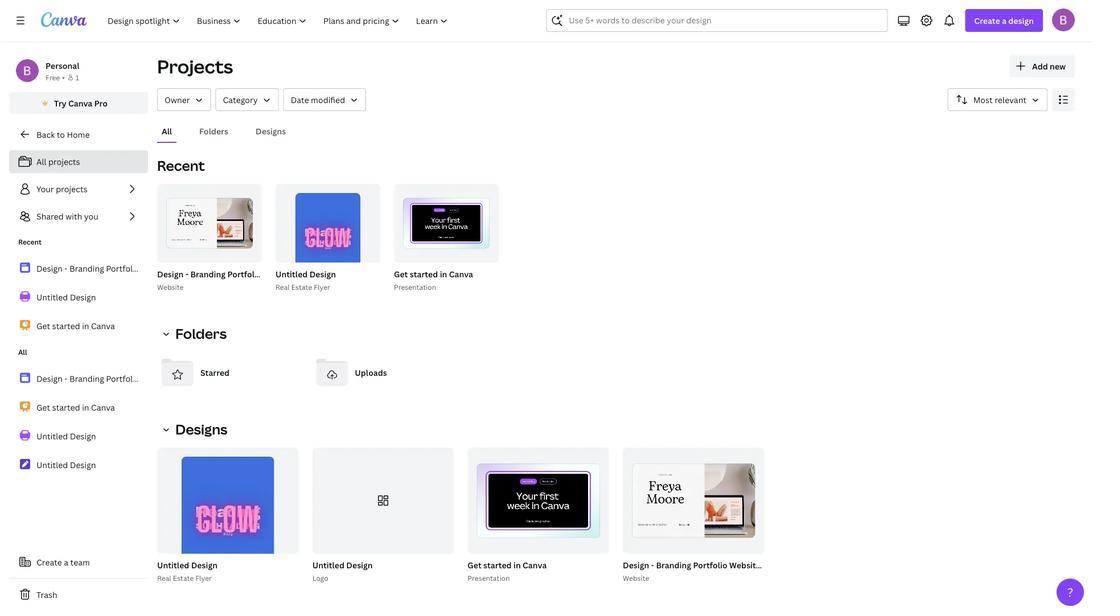 Task type: locate. For each thing, give the bounding box(es) containing it.
1 vertical spatial designs
[[175, 420, 228, 439]]

0 horizontal spatial all
[[18, 347, 27, 357]]

of for portfolio
[[240, 249, 249, 257]]

create inside create a team "button"
[[36, 557, 62, 568]]

0 vertical spatial branding
[[190, 269, 226, 279]]

0 vertical spatial black
[[355, 269, 376, 279]]

0 vertical spatial portfolio
[[228, 269, 262, 279]]

0 vertical spatial style
[[463, 269, 483, 279]]

get started in canva link
[[9, 314, 148, 338], [9, 395, 148, 420]]

untitled design link
[[9, 285, 148, 309], [9, 424, 148, 448], [9, 453, 148, 477]]

0 vertical spatial estate
[[292, 282, 312, 292]]

team
[[70, 557, 90, 568]]

try canva pro
[[54, 98, 108, 109]]

projects for all projects
[[48, 156, 80, 167]]

0 horizontal spatial of
[[240, 249, 249, 257]]

your projects link
[[9, 178, 148, 201]]

1 get started in canva from the top
[[36, 321, 115, 331]]

1 horizontal spatial estate
[[292, 282, 312, 292]]

0 vertical spatial get started in canva link
[[9, 314, 148, 338]]

of left 2
[[359, 249, 368, 257]]

new
[[1050, 61, 1066, 71]]

untitled design
[[36, 292, 96, 303], [36, 431, 96, 442], [36, 460, 96, 470]]

0 horizontal spatial grey
[[333, 269, 351, 279]]

folders down category
[[199, 126, 228, 136]]

shared with you link
[[9, 205, 148, 228]]

add
[[1033, 61, 1049, 71]]

-
[[186, 269, 189, 279], [651, 560, 655, 571]]

2 of from the left
[[359, 249, 368, 257]]

Sort by button
[[948, 88, 1048, 111]]

1 horizontal spatial designs
[[256, 126, 286, 136]]

minimal
[[430, 269, 461, 279], [896, 560, 927, 571]]

0 vertical spatial untitled design link
[[9, 285, 148, 309]]

1 vertical spatial get started in canva presentation
[[468, 560, 547, 583]]

1 vertical spatial list
[[9, 256, 148, 338]]

1 horizontal spatial untitled design real estate flyer
[[276, 269, 336, 292]]

1 horizontal spatial style
[[929, 560, 949, 571]]

0 vertical spatial grey
[[333, 269, 351, 279]]

a left design
[[1003, 15, 1007, 26]]

0 horizontal spatial white
[[306, 269, 329, 279]]

3 list from the top
[[9, 367, 148, 477]]

3 untitled design from the top
[[36, 460, 96, 470]]

1 vertical spatial get started in canva button
[[468, 559, 547, 573]]

a left team
[[64, 557, 68, 568]]

portfolio for the bottommost design - branding portfolio website in white  grey  black  light classic minimal style button
[[694, 560, 728, 571]]

0 horizontal spatial untitled design real estate flyer
[[157, 560, 218, 583]]

create left design
[[975, 15, 1001, 26]]

1 vertical spatial design - branding portfolio website in white  grey  black  light classic minimal style website
[[623, 560, 949, 583]]

0 horizontal spatial estate
[[173, 574, 194, 583]]

top level navigation element
[[100, 9, 458, 32]]

0 horizontal spatial -
[[186, 269, 189, 279]]

back
[[36, 129, 55, 140]]

all inside 'link'
[[36, 156, 46, 167]]

0 horizontal spatial classic
[[401, 269, 428, 279]]

recent down shared
[[18, 237, 42, 247]]

Search search field
[[569, 10, 865, 31]]

1 vertical spatial projects
[[56, 184, 88, 195]]

recent
[[157, 156, 205, 175], [18, 237, 42, 247]]

try canva pro button
[[9, 92, 148, 114]]

0 vertical spatial get started in canva
[[36, 321, 115, 331]]

0 vertical spatial a
[[1003, 15, 1007, 26]]

projects down "back to home"
[[48, 156, 80, 167]]

1 vertical spatial flyer
[[196, 574, 212, 583]]

0 vertical spatial classic
[[401, 269, 428, 279]]

started
[[410, 269, 438, 279], [52, 321, 80, 331], [52, 402, 80, 413], [484, 560, 512, 571]]

1 of from the left
[[240, 249, 249, 257]]

1 horizontal spatial design - branding portfolio website in white  grey  black  light classic minimal style website
[[623, 560, 949, 583]]

untitled
[[276, 269, 308, 279], [36, 292, 68, 303], [36, 431, 68, 442], [36, 460, 68, 470], [157, 560, 189, 571], [313, 560, 345, 571]]

1 vertical spatial a
[[64, 557, 68, 568]]

shared
[[36, 211, 64, 222]]

1 for get
[[468, 249, 471, 257]]

1 vertical spatial get started in canva link
[[9, 395, 148, 420]]

1 vertical spatial untitled design
[[36, 431, 96, 442]]

0 vertical spatial designs
[[256, 126, 286, 136]]

0 horizontal spatial recent
[[18, 237, 42, 247]]

of left 9
[[240, 249, 249, 257]]

1 vertical spatial white
[[772, 560, 795, 571]]

0 horizontal spatial minimal
[[430, 269, 461, 279]]

create left team
[[36, 557, 62, 568]]

design - branding portfolio website in white  grey  black  light classic minimal style website for top design - branding portfolio website in white  grey  black  light classic minimal style button
[[157, 269, 483, 292]]

black
[[355, 269, 376, 279], [821, 560, 842, 571]]

1 vertical spatial minimal
[[896, 560, 927, 571]]

1 of 30
[[468, 249, 491, 257]]

a
[[1003, 15, 1007, 26], [64, 557, 68, 568]]

white for the bottommost design - branding portfolio website in white  grey  black  light classic minimal style button
[[772, 560, 795, 571]]

1 horizontal spatial design - branding portfolio website in white  grey  black  light classic minimal style button
[[623, 559, 949, 573]]

1 vertical spatial get started in canva
[[36, 402, 115, 413]]

1 vertical spatial black
[[821, 560, 842, 571]]

light
[[380, 269, 399, 279], [846, 560, 865, 571]]

get started in canva button
[[394, 267, 473, 281], [468, 559, 547, 573]]

0 horizontal spatial design - branding portfolio website in white  grey  black  light classic minimal style website
[[157, 269, 483, 292]]

0 horizontal spatial design - branding portfolio website in white  grey  black  light classic minimal style button
[[157, 267, 483, 281]]

0 vertical spatial minimal
[[430, 269, 461, 279]]

untitled design button
[[276, 267, 336, 281], [157, 559, 218, 573], [313, 559, 373, 573]]

of for canva
[[473, 249, 481, 257]]

folders button
[[157, 322, 234, 345]]

a inside create a team "button"
[[64, 557, 68, 568]]

designs inside button
[[256, 126, 286, 136]]

1 left 9
[[235, 249, 238, 257]]

0 horizontal spatial light
[[380, 269, 399, 279]]

home
[[67, 129, 90, 140]]

0 horizontal spatial portfolio
[[228, 269, 262, 279]]

1 horizontal spatial black
[[821, 560, 842, 571]]

1 horizontal spatial flyer
[[314, 282, 330, 292]]

real
[[276, 282, 290, 292], [157, 574, 171, 583]]

1 for design
[[235, 249, 238, 257]]

flyer
[[314, 282, 330, 292], [196, 574, 212, 583]]

1 vertical spatial -
[[651, 560, 655, 571]]

1 horizontal spatial real
[[276, 282, 290, 292]]

0 vertical spatial create
[[975, 15, 1001, 26]]

1 horizontal spatial light
[[846, 560, 865, 571]]

untitled inside untitled design logo
[[313, 560, 345, 571]]

all for all button
[[162, 126, 172, 136]]

1 horizontal spatial presentation
[[468, 574, 510, 583]]

get
[[394, 269, 408, 279], [36, 321, 50, 331], [36, 402, 50, 413], [468, 560, 482, 571]]

of left 30
[[473, 249, 481, 257]]

projects for your projects
[[56, 184, 88, 195]]

0 horizontal spatial a
[[64, 557, 68, 568]]

design - branding portfolio website in white  grey  black  light classic minimal style button
[[157, 267, 483, 281], [623, 559, 949, 573]]

2 vertical spatial all
[[18, 347, 27, 357]]

1 vertical spatial create
[[36, 557, 62, 568]]

0 horizontal spatial style
[[463, 269, 483, 279]]

1 untitled design link from the top
[[9, 285, 148, 309]]

1 horizontal spatial create
[[975, 15, 1001, 26]]

designs button
[[251, 120, 291, 142]]

0 horizontal spatial designs
[[175, 420, 228, 439]]

style
[[463, 269, 483, 279], [929, 560, 949, 571]]

0 horizontal spatial presentation
[[394, 282, 436, 292]]

0 vertical spatial recent
[[157, 156, 205, 175]]

0 horizontal spatial branding
[[190, 269, 226, 279]]

create a team button
[[9, 551, 148, 574]]

canva
[[68, 98, 92, 109], [449, 269, 473, 279], [91, 321, 115, 331], [91, 402, 115, 413], [523, 560, 547, 571]]

1 horizontal spatial minimal
[[896, 560, 927, 571]]

in
[[297, 269, 304, 279], [440, 269, 447, 279], [82, 321, 89, 331], [82, 402, 89, 413], [763, 560, 770, 571], [514, 560, 521, 571]]

1 horizontal spatial -
[[651, 560, 655, 571]]

1 vertical spatial presentation
[[468, 574, 510, 583]]

1 horizontal spatial portfolio
[[694, 560, 728, 571]]

projects right your
[[56, 184, 88, 195]]

0 vertical spatial presentation
[[394, 282, 436, 292]]

projects
[[48, 156, 80, 167], [56, 184, 88, 195]]

classic for the bottommost design - branding portfolio website in white  grey  black  light classic minimal style button
[[867, 560, 894, 571]]

0 vertical spatial white
[[306, 269, 329, 279]]

free
[[46, 73, 60, 82]]

pro
[[94, 98, 108, 109]]

create inside create a design dropdown button
[[975, 15, 1001, 26]]

untitled design logo
[[313, 560, 373, 583]]

recent down all button
[[157, 156, 205, 175]]

all inside button
[[162, 126, 172, 136]]

0 vertical spatial folders
[[199, 126, 228, 136]]

folders
[[199, 126, 228, 136], [175, 324, 227, 343]]

logo
[[313, 574, 329, 583]]

0 vertical spatial design - branding portfolio website in white  grey  black  light classic minimal style website
[[157, 269, 483, 292]]

add new button
[[1010, 55, 1075, 77]]

designs
[[256, 126, 286, 136], [175, 420, 228, 439]]

1 vertical spatial light
[[846, 560, 865, 571]]

0 vertical spatial untitled design
[[36, 292, 96, 303]]

1 vertical spatial branding
[[656, 560, 692, 571]]

presentation for untitled design
[[468, 574, 510, 583]]

classic
[[401, 269, 428, 279], [867, 560, 894, 571]]

1 list from the top
[[9, 150, 148, 228]]

0 horizontal spatial create
[[36, 557, 62, 568]]

9
[[250, 249, 254, 257]]

2 vertical spatial untitled design link
[[9, 453, 148, 477]]

free •
[[46, 73, 65, 82]]

to
[[57, 129, 65, 140]]

presentation
[[394, 282, 436, 292], [468, 574, 510, 583]]

trash
[[36, 589, 57, 600]]

portfolio for top design - branding portfolio website in white  grey  black  light classic minimal style button
[[228, 269, 262, 279]]

None search field
[[546, 9, 888, 32]]

1
[[76, 73, 79, 82], [235, 249, 238, 257], [354, 249, 357, 257], [468, 249, 471, 257]]

grey
[[333, 269, 351, 279], [798, 560, 817, 571]]

1 vertical spatial style
[[929, 560, 949, 571]]

1 vertical spatial folders
[[175, 324, 227, 343]]

create a design
[[975, 15, 1034, 26]]

all
[[162, 126, 172, 136], [36, 156, 46, 167], [18, 347, 27, 357]]

create a team
[[36, 557, 90, 568]]

portfolio
[[228, 269, 262, 279], [694, 560, 728, 571]]

0 horizontal spatial black
[[355, 269, 376, 279]]

1 left 30
[[468, 249, 471, 257]]

bob builder image
[[1053, 8, 1075, 31]]

website
[[264, 269, 295, 279], [157, 282, 184, 292], [730, 560, 761, 571], [623, 574, 650, 583]]

white
[[306, 269, 329, 279], [772, 560, 795, 571]]

shared with you
[[36, 211, 98, 222]]

branding
[[190, 269, 226, 279], [656, 560, 692, 571]]

0 vertical spatial list
[[9, 150, 148, 228]]

2 get started in canva from the top
[[36, 402, 115, 413]]

black for the bottommost design - branding portfolio website in white  grey  black  light classic minimal style button
[[821, 560, 842, 571]]

folders up starred
[[175, 324, 227, 343]]

1 vertical spatial portfolio
[[694, 560, 728, 571]]

designs inside dropdown button
[[175, 420, 228, 439]]

classic for top design - branding portfolio website in white  grey  black  light classic minimal style button
[[401, 269, 428, 279]]

1 vertical spatial untitled design link
[[9, 424, 148, 448]]

? button
[[1057, 579, 1085, 606]]

0 vertical spatial light
[[380, 269, 399, 279]]

relevant
[[995, 94, 1027, 105]]

0 vertical spatial get started in canva presentation
[[394, 269, 473, 292]]

list
[[9, 150, 148, 228], [9, 256, 148, 338], [9, 367, 148, 477]]

design
[[157, 269, 184, 279], [310, 269, 336, 279], [70, 292, 96, 303], [70, 431, 96, 442], [70, 460, 96, 470], [191, 560, 218, 571], [347, 560, 373, 571], [623, 560, 650, 571]]

create
[[975, 15, 1001, 26], [36, 557, 62, 568]]

projects inside 'link'
[[48, 156, 80, 167]]

1 horizontal spatial a
[[1003, 15, 1007, 26]]

branding for top design - branding portfolio website in white  grey  black  light classic minimal style button
[[190, 269, 226, 279]]

of
[[240, 249, 249, 257], [359, 249, 368, 257], [473, 249, 481, 257]]

?
[[1068, 584, 1074, 600]]

untitled design real estate flyer
[[276, 269, 336, 292], [157, 560, 218, 583]]

1 horizontal spatial grey
[[798, 560, 817, 571]]

0 vertical spatial projects
[[48, 156, 80, 167]]

Owner button
[[157, 88, 211, 111]]

2 list from the top
[[9, 256, 148, 338]]

get started in canva presentation
[[394, 269, 473, 292], [468, 560, 547, 583]]

1 vertical spatial all
[[36, 156, 46, 167]]

1 horizontal spatial branding
[[656, 560, 692, 571]]

2 vertical spatial list
[[9, 367, 148, 477]]

a for design
[[1003, 15, 1007, 26]]

1 horizontal spatial classic
[[867, 560, 894, 571]]

create a design button
[[966, 9, 1044, 32]]

0 vertical spatial flyer
[[314, 282, 330, 292]]

3 of from the left
[[473, 249, 481, 257]]

get started in canva
[[36, 321, 115, 331], [36, 402, 115, 413]]

personal
[[46, 60, 79, 71]]

1 horizontal spatial white
[[772, 560, 795, 571]]

design inside untitled design logo
[[347, 560, 373, 571]]

1 left 2
[[354, 249, 357, 257]]

a inside create a design dropdown button
[[1003, 15, 1007, 26]]

a for team
[[64, 557, 68, 568]]

0 horizontal spatial flyer
[[196, 574, 212, 583]]

2 horizontal spatial of
[[473, 249, 481, 257]]



Task type: vqa. For each thing, say whether or not it's contained in the screenshot.
Untitled Design for 1st 'Untitled Design' link
yes



Task type: describe. For each thing, give the bounding box(es) containing it.
get started in canva button for untitled design
[[468, 559, 547, 573]]

style for the bottommost design - branding portfolio website in white  grey  black  light classic minimal style button
[[929, 560, 949, 571]]

list containing all projects
[[9, 150, 148, 228]]

1 get started in canva link from the top
[[9, 314, 148, 338]]

0 vertical spatial untitled design real estate flyer
[[276, 269, 336, 292]]

trash link
[[9, 583, 148, 606]]

designs button
[[157, 418, 234, 441]]

date
[[291, 94, 309, 105]]

all for all projects
[[36, 156, 46, 167]]

create for create a team
[[36, 557, 62, 568]]

style for top design - branding portfolio website in white  grey  black  light classic minimal style button
[[463, 269, 483, 279]]

3 untitled design link from the top
[[9, 453, 148, 477]]

back to home link
[[9, 123, 148, 146]]

2 untitled design link from the top
[[9, 424, 148, 448]]

get started in canva presentation for untitled design
[[468, 560, 547, 583]]

Category button
[[216, 88, 279, 111]]

30
[[483, 249, 491, 257]]

light for top design - branding portfolio website in white  grey  black  light classic minimal style button
[[380, 269, 399, 279]]

untitled design button for website
[[276, 267, 336, 281]]

2 untitled design from the top
[[36, 431, 96, 442]]

get started in canva for 1st get started in canva link
[[36, 321, 115, 331]]

all projects
[[36, 156, 80, 167]]

minimal for the bottommost design - branding portfolio website in white  grey  black  light classic minimal style button
[[896, 560, 927, 571]]

1 of 2
[[354, 249, 373, 257]]

all projects link
[[9, 150, 148, 173]]

minimal for top design - branding portfolio website in white  grey  black  light classic minimal style button
[[430, 269, 461, 279]]

1 of 9
[[235, 249, 254, 257]]

get started in canva for 1st get started in canva link from the bottom
[[36, 402, 115, 413]]

category
[[223, 94, 258, 105]]

create for create a design
[[975, 15, 1001, 26]]

list containing get started in canva
[[9, 367, 148, 477]]

add new
[[1033, 61, 1066, 71]]

you
[[84, 211, 98, 222]]

most
[[974, 94, 993, 105]]

design - branding portfolio website in white  grey  black  light classic minimal style website for the bottommost design - branding portfolio website in white  grey  black  light classic minimal style button
[[623, 560, 949, 583]]

Date modified button
[[283, 88, 366, 111]]

1 for untitled
[[354, 249, 357, 257]]

back to home
[[36, 129, 90, 140]]

2
[[369, 249, 373, 257]]

0 vertical spatial real
[[276, 282, 290, 292]]

white for top design - branding portfolio website in white  grey  black  light classic minimal style button
[[306, 269, 329, 279]]

try
[[54, 98, 66, 109]]

2 get started in canva link from the top
[[9, 395, 148, 420]]

folders inside button
[[199, 126, 228, 136]]

get started in canva button for design - branding portfolio website in white  grey  black  light classic minimal style
[[394, 267, 473, 281]]

design
[[1009, 15, 1034, 26]]

with
[[66, 211, 82, 222]]

owner
[[165, 94, 190, 105]]

most relevant
[[974, 94, 1027, 105]]

of for estate
[[359, 249, 368, 257]]

1 vertical spatial untitled design real estate flyer
[[157, 560, 218, 583]]

your projects
[[36, 184, 88, 195]]

1 vertical spatial recent
[[18, 237, 42, 247]]

1 untitled design from the top
[[36, 292, 96, 303]]

your
[[36, 184, 54, 195]]

uploads link
[[312, 352, 457, 393]]

branding for the bottommost design - branding portfolio website in white  grey  black  light classic minimal style button
[[656, 560, 692, 571]]

canva inside try canva pro button
[[68, 98, 92, 109]]

- for the bottommost design - branding portfolio website in white  grey  black  light classic minimal style button
[[651, 560, 655, 571]]

untitled design button for flyer
[[313, 559, 373, 573]]

1 vertical spatial design - branding portfolio website in white  grey  black  light classic minimal style button
[[623, 559, 949, 573]]

folders button
[[195, 120, 233, 142]]

•
[[62, 73, 65, 82]]

projects
[[157, 54, 233, 79]]

1 vertical spatial grey
[[798, 560, 817, 571]]

- for top design - branding portfolio website in white  grey  black  light classic minimal style button
[[186, 269, 189, 279]]

1 right •
[[76, 73, 79, 82]]

get started in canva presentation for design - branding portfolio website in white  grey  black  light classic minimal style
[[394, 269, 473, 292]]

starred link
[[157, 352, 303, 393]]

starred
[[201, 367, 230, 378]]

black for top design - branding portfolio website in white  grey  black  light classic minimal style button
[[355, 269, 376, 279]]

0 horizontal spatial real
[[157, 574, 171, 583]]

date modified
[[291, 94, 345, 105]]

list containing untitled design
[[9, 256, 148, 338]]

all button
[[157, 120, 177, 142]]

folders inside dropdown button
[[175, 324, 227, 343]]

light for the bottommost design - branding portfolio website in white  grey  black  light classic minimal style button
[[846, 560, 865, 571]]

modified
[[311, 94, 345, 105]]

uploads
[[355, 367, 387, 378]]

presentation for design - branding portfolio website in white  grey  black  light classic minimal style
[[394, 282, 436, 292]]

0 vertical spatial design - branding portfolio website in white  grey  black  light classic minimal style button
[[157, 267, 483, 281]]



